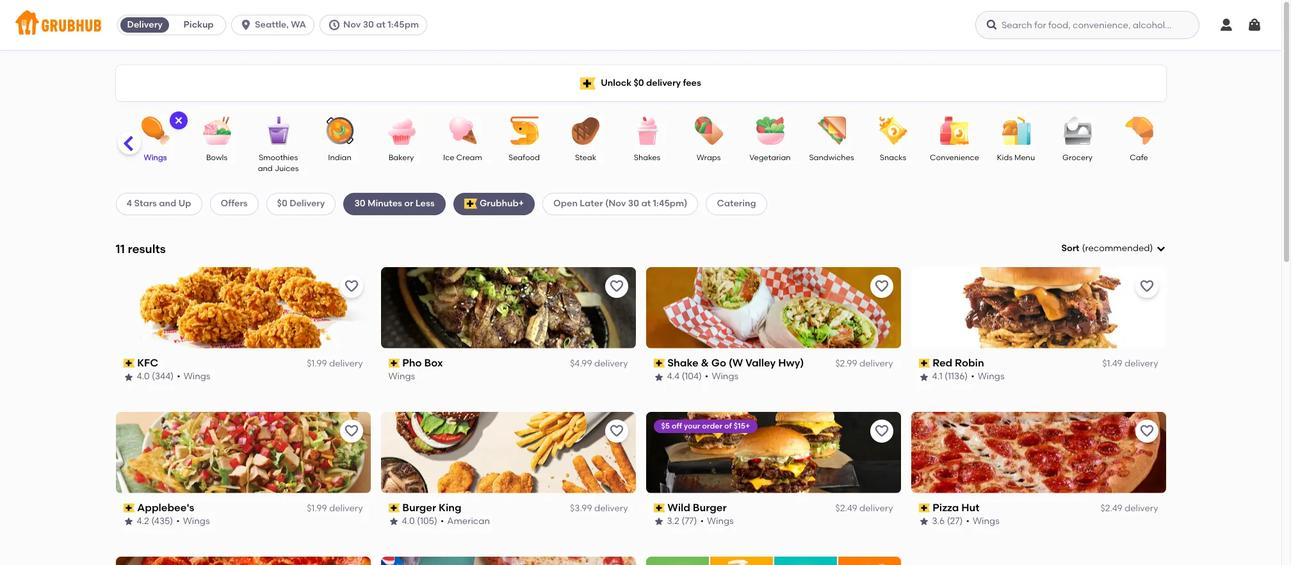 Task type: describe. For each thing, give the bounding box(es) containing it.
1 vertical spatial at
[[642, 198, 651, 209]]

save this restaurant button for shake & go (w valley hwy)
[[870, 275, 893, 298]]

0 vertical spatial $0
[[634, 77, 644, 88]]

grubhub plus flag logo image for unlock $0 delivery fees
[[580, 77, 596, 89]]

subscription pass image for wild burger
[[654, 503, 665, 512]]

save this restaurant button for red robin
[[1135, 275, 1159, 298]]

$5 off your order of $15+
[[661, 421, 750, 430]]

svg image inside nov 30 at 1:45pm button
[[328, 19, 341, 31]]

delivery for pizza
[[1125, 503, 1159, 514]]

kids menu
[[997, 153, 1035, 162]]

star icon image for wild burger
[[654, 517, 664, 527]]

shakes image
[[625, 117, 670, 145]]

wings for shake & go (w valley hwy)
[[712, 371, 739, 382]]

smoothies
[[259, 153, 298, 162]]

sandwiches image
[[809, 117, 854, 145]]

subscription pass image for kfc
[[123, 359, 135, 368]]

$2.49 for burger
[[836, 503, 858, 514]]

your
[[684, 421, 700, 430]]

4.1
[[932, 371, 943, 382]]

nov
[[343, 19, 361, 30]]

fees
[[683, 77, 701, 88]]

pho
[[402, 357, 422, 369]]

$3.99
[[570, 503, 592, 514]]

wings for applebee's
[[183, 516, 210, 527]]

pizza hut
[[933, 501, 980, 514]]

4.2
[[137, 516, 149, 527]]

save this restaurant image for pizza hut
[[1139, 423, 1155, 439]]

bakery image
[[379, 117, 424, 145]]

&
[[701, 357, 709, 369]]

subscription pass image for burger king
[[389, 503, 400, 512]]

star icon image for shake & go (w valley hwy)
[[654, 372, 664, 382]]

• wings for pizza hut
[[966, 516, 1000, 527]]

shake & go (w valley hwy) logo image
[[646, 267, 901, 348]]

bowls
[[206, 153, 227, 162]]

(nov
[[605, 198, 626, 209]]

off
[[672, 421, 682, 430]]

star icon image for kfc
[[123, 372, 134, 382]]

• for kfc
[[177, 371, 180, 382]]

11 results
[[116, 241, 166, 256]]

3.6 (27)
[[932, 516, 963, 527]]

1 vertical spatial delivery
[[290, 198, 325, 209]]

4.4 (104)
[[667, 371, 702, 382]]

delivery inside delivery button
[[127, 19, 163, 30]]

convenience
[[930, 153, 979, 162]]

(104)
[[682, 371, 702, 382]]

shake & go (w valley hwy)
[[668, 357, 804, 369]]

grubhub+
[[480, 198, 524, 209]]

(344)
[[152, 371, 174, 382]]

donatos pizza logo image
[[116, 556, 371, 565]]

Search for food, convenience, alcohol... search field
[[976, 11, 1200, 39]]

$1.99 delivery for kfc
[[307, 358, 363, 369]]

• for wild burger
[[700, 516, 704, 527]]

grocery
[[1063, 153, 1093, 162]]

american
[[447, 516, 490, 527]]

wings down "pho"
[[389, 371, 415, 382]]

hut
[[962, 501, 980, 514]]

(1136)
[[945, 371, 968, 382]]

4.0 for kfc
[[137, 371, 150, 382]]

sort
[[1062, 243, 1080, 254]]

• for red robin
[[971, 371, 975, 382]]

• wings for applebee's
[[176, 516, 210, 527]]

wild
[[668, 501, 691, 514]]

1:45pm
[[388, 19, 419, 30]]

offers
[[221, 198, 248, 209]]

$15+
[[734, 421, 750, 430]]

$1.99 for applebee's
[[307, 503, 327, 514]]

red robin
[[933, 357, 984, 369]]

juices
[[275, 164, 299, 173]]

wings for pizza hut
[[973, 516, 1000, 527]]

$4.99
[[570, 358, 592, 369]]

kfc logo image
[[116, 267, 371, 348]]

sandwiches
[[809, 153, 854, 162]]

subscription pass image for shake & go (w valley hwy)
[[654, 359, 665, 368]]

4.4
[[667, 371, 680, 382]]

order
[[702, 421, 723, 430]]

save this restaurant button for kfc
[[340, 275, 363, 298]]

$5
[[661, 421, 670, 430]]

(27)
[[947, 516, 963, 527]]

(
[[1082, 243, 1085, 254]]

1:45pm)
[[653, 198, 688, 209]]

snacks image
[[871, 117, 916, 145]]

steak image
[[563, 117, 608, 145]]

0 horizontal spatial $0
[[277, 198, 288, 209]]

4 stars and up
[[127, 198, 191, 209]]

soup image
[[71, 117, 116, 145]]

kfc
[[137, 357, 158, 369]]

30 right (nov
[[628, 198, 639, 209]]

cream
[[456, 153, 482, 162]]

snacks
[[880, 153, 907, 162]]

save this restaurant image for pho
[[609, 279, 624, 294]]

box
[[424, 357, 443, 369]]

bakery
[[389, 153, 414, 162]]

4.0 (344)
[[137, 371, 174, 382]]

nov 30 at 1:45pm
[[343, 19, 419, 30]]

wings for red robin
[[978, 371, 1005, 382]]

0 horizontal spatial svg image
[[173, 115, 184, 126]]

30 left minutes
[[355, 198, 366, 209]]

wraps
[[697, 153, 721, 162]]

delivery for red
[[1125, 358, 1159, 369]]

subscription pass image for pho box
[[389, 359, 400, 368]]

• wings for kfc
[[177, 371, 210, 382]]

grubhub plus flag logo image for grubhub+
[[464, 199, 477, 209]]

convenience image
[[932, 117, 977, 145]]

delivery for shake
[[860, 358, 893, 369]]

30 inside button
[[363, 19, 374, 30]]

$4.99 delivery
[[570, 358, 628, 369]]

pickup
[[184, 19, 214, 30]]

stars
[[134, 198, 157, 209]]

1 burger from the left
[[402, 501, 436, 514]]

wild burger logo image
[[646, 412, 901, 493]]

30 minutes or less
[[355, 198, 435, 209]]

• wings for shake & go (w valley hwy)
[[705, 371, 739, 382]]

none field containing sort
[[1062, 242, 1166, 255]]

vegetarian
[[750, 153, 791, 162]]

star icon image for pizza hut
[[919, 517, 929, 527]]

3.2
[[667, 516, 680, 527]]

seattle, wa
[[255, 19, 306, 30]]

and inside smoothies and juices
[[258, 164, 273, 173]]

main navigation navigation
[[0, 0, 1282, 50]]

wings for wild burger
[[707, 516, 734, 527]]

unlock
[[601, 77, 632, 88]]

save this restaurant image for red
[[1139, 279, 1155, 294]]

$2.49 delivery for pizza hut
[[1101, 503, 1159, 514]]

kids
[[997, 153, 1013, 162]]

star icon image for applebee's
[[123, 517, 134, 527]]

burger king
[[402, 501, 462, 514]]

$2.99
[[836, 358, 858, 369]]

4.1 (1136)
[[932, 371, 968, 382]]

valley
[[746, 357, 776, 369]]



Task type: locate. For each thing, give the bounding box(es) containing it.
• for pizza hut
[[966, 516, 970, 527]]

• wings
[[177, 371, 210, 382], [705, 371, 739, 382], [971, 371, 1005, 382], [176, 516, 210, 527], [700, 516, 734, 527], [966, 516, 1000, 527]]

• wings down hut
[[966, 516, 1000, 527]]

subscription pass image left red
[[919, 359, 930, 368]]

11
[[116, 241, 125, 256]]

$0 down "juices"
[[277, 198, 288, 209]]

• wings down go
[[705, 371, 739, 382]]

svg image
[[1219, 17, 1234, 33], [1247, 17, 1263, 33], [328, 19, 341, 31], [1156, 244, 1166, 254]]

save this restaurant button for pizza hut
[[1135, 419, 1159, 442]]

delivery button
[[118, 15, 172, 35]]

2 burger from the left
[[693, 501, 727, 514]]

None field
[[1062, 242, 1166, 255]]

(105)
[[417, 516, 437, 527]]

2 $2.49 delivery from the left
[[1101, 503, 1159, 514]]

$2.49
[[836, 503, 858, 514], [1101, 503, 1123, 514]]

(435)
[[151, 516, 173, 527]]

seafood image
[[502, 117, 547, 145]]

bowls image
[[194, 117, 239, 145]]

at
[[376, 19, 386, 30], [642, 198, 651, 209]]

star icon image for burger king
[[389, 517, 399, 527]]

star icon image left 4.4
[[654, 372, 664, 382]]

smoothies and juices
[[258, 153, 299, 173]]

vegetarian image
[[748, 117, 793, 145]]

king
[[439, 501, 462, 514]]

delivery
[[646, 77, 681, 88], [329, 358, 363, 369], [594, 358, 628, 369], [860, 358, 893, 369], [1125, 358, 1159, 369], [329, 503, 363, 514], [594, 503, 628, 514], [860, 503, 893, 514], [1125, 503, 1159, 514]]

• right (344) at the bottom left
[[177, 371, 180, 382]]

wings for kfc
[[184, 371, 210, 382]]

save this restaurant image
[[344, 279, 359, 294], [609, 279, 624, 294], [874, 279, 889, 294], [1139, 279, 1155, 294], [344, 423, 359, 439]]

catering
[[717, 198, 756, 209]]

at left "1:45pm)"
[[642, 198, 651, 209]]

subscription pass image for applebee's
[[123, 503, 135, 512]]

1 vertical spatial grubhub plus flag logo image
[[464, 199, 477, 209]]

pho box
[[402, 357, 443, 369]]

burger king logo image
[[381, 412, 636, 493]]

wings down hut
[[973, 516, 1000, 527]]

0 vertical spatial delivery
[[127, 19, 163, 30]]

0 vertical spatial $1.99 delivery
[[307, 358, 363, 369]]

save this restaurant button for burger king
[[605, 419, 628, 442]]

star icon image for red robin
[[919, 372, 929, 382]]

0 vertical spatial and
[[258, 164, 273, 173]]

1 vertical spatial $0
[[277, 198, 288, 209]]

wings down applebee's
[[183, 516, 210, 527]]

svg image inside seattle, wa "button"
[[240, 19, 252, 31]]

subscription pass image left kfc on the bottom
[[123, 359, 135, 368]]

grocery image
[[1055, 117, 1100, 145]]

2 $1.99 delivery from the top
[[307, 503, 363, 514]]

cafe
[[1130, 153, 1148, 162]]

• wings right (344) at the bottom left
[[177, 371, 210, 382]]

save this restaurant button for pho box
[[605, 275, 628, 298]]

star icon image
[[123, 372, 134, 382], [654, 372, 664, 382], [919, 372, 929, 382], [123, 517, 134, 527], [389, 517, 399, 527], [654, 517, 664, 527], [919, 517, 929, 527]]

pizza hut logo image
[[911, 412, 1166, 493]]

$0 right unlock
[[634, 77, 644, 88]]

1 vertical spatial 4.0
[[402, 516, 415, 527]]

1 horizontal spatial grubhub plus flag logo image
[[580, 77, 596, 89]]

3.6
[[932, 516, 945, 527]]

1 $1.99 delivery from the top
[[307, 358, 363, 369]]

2 save this restaurant image from the left
[[874, 423, 889, 439]]

0 horizontal spatial and
[[159, 198, 176, 209]]

1 horizontal spatial save this restaurant image
[[874, 423, 889, 439]]

and left the 'up'
[[159, 198, 176, 209]]

later
[[580, 198, 603, 209]]

applebee's logo image
[[116, 412, 371, 493]]

1 horizontal spatial $2.49 delivery
[[1101, 503, 1159, 514]]

subscription pass image left shake
[[654, 359, 665, 368]]

1 horizontal spatial svg image
[[240, 19, 252, 31]]

grubhub plus flag logo image left grubhub+
[[464, 199, 477, 209]]

wings down wild burger
[[707, 516, 734, 527]]

indian image
[[317, 117, 362, 145]]

$1.99
[[307, 358, 327, 369], [307, 503, 327, 514]]

0 horizontal spatial delivery
[[127, 19, 163, 30]]

2 horizontal spatial svg image
[[986, 19, 999, 31]]

save this restaurant button
[[340, 275, 363, 298], [605, 275, 628, 298], [870, 275, 893, 298], [1135, 275, 1159, 298], [340, 419, 363, 442], [605, 419, 628, 442], [870, 419, 893, 442], [1135, 419, 1159, 442]]

3 save this restaurant image from the left
[[1139, 423, 1155, 439]]

star icon image left 3.6
[[919, 517, 929, 527]]

steak
[[575, 153, 596, 162]]

• right (27)
[[966, 516, 970, 527]]

1 horizontal spatial $0
[[634, 77, 644, 88]]

0 horizontal spatial $2.49
[[836, 503, 858, 514]]

• for shake & go (w valley hwy)
[[705, 371, 709, 382]]

1 horizontal spatial $2.49
[[1101, 503, 1123, 514]]

4.0 (105)
[[402, 516, 437, 527]]

pho box logo image
[[381, 267, 636, 348]]

up
[[179, 198, 191, 209]]

2 horizontal spatial subscription pass image
[[919, 503, 930, 512]]

star icon image left 3.2
[[654, 517, 664, 527]]

open
[[554, 198, 578, 209]]

0 vertical spatial grubhub plus flag logo image
[[580, 77, 596, 89]]

1 horizontal spatial at
[[642, 198, 651, 209]]

pizza
[[933, 501, 959, 514]]

shake
[[668, 357, 699, 369]]

$1.49
[[1103, 358, 1123, 369]]

less
[[416, 198, 435, 209]]

2 horizontal spatial save this restaurant image
[[1139, 423, 1155, 439]]

• wings down applebee's
[[176, 516, 210, 527]]

1 $1.99 from the top
[[307, 358, 327, 369]]

delivery down "juices"
[[290, 198, 325, 209]]

2 $1.99 from the top
[[307, 503, 327, 514]]

wraps image
[[686, 117, 731, 145]]

pickup button
[[172, 15, 226, 35]]

open later (nov 30 at 1:45pm)
[[554, 198, 688, 209]]

3.2 (77)
[[667, 516, 697, 527]]

• down robin
[[971, 371, 975, 382]]

red robin logo image
[[911, 267, 1166, 348]]

0 vertical spatial 4.0
[[137, 371, 150, 382]]

$0
[[634, 77, 644, 88], [277, 198, 288, 209]]

0 horizontal spatial save this restaurant image
[[609, 423, 624, 439]]

1 horizontal spatial 4.0
[[402, 516, 415, 527]]

4.0 down kfc on the bottom
[[137, 371, 150, 382]]

subscription pass image for red robin
[[919, 359, 930, 368]]

burger
[[402, 501, 436, 514], [693, 501, 727, 514]]

subscription pass image
[[123, 359, 135, 368], [389, 359, 400, 368], [919, 503, 930, 512]]

$1.99 delivery for applebee's
[[307, 503, 363, 514]]

$1.99 for kfc
[[307, 358, 327, 369]]

burger up 4.0 (105)
[[402, 501, 436, 514]]

• wings down wild burger
[[700, 516, 734, 527]]

0 vertical spatial $1.99
[[307, 358, 327, 369]]

• right (435)
[[176, 516, 180, 527]]

applebee's
[[137, 501, 194, 514]]

4.2 (435)
[[137, 516, 173, 527]]

go
[[712, 357, 726, 369]]

sort ( recommended )
[[1062, 243, 1153, 254]]

)
[[1150, 243, 1153, 254]]

save this restaurant image for burger king
[[609, 423, 624, 439]]

0 vertical spatial at
[[376, 19, 386, 30]]

subscription pass image left "pho"
[[389, 359, 400, 368]]

1 vertical spatial $1.99 delivery
[[307, 503, 363, 514]]

grubhub plus flag logo image left unlock
[[580, 77, 596, 89]]

delivery left pickup
[[127, 19, 163, 30]]

• for burger king
[[441, 516, 444, 527]]

delivery for pho
[[594, 358, 628, 369]]

svg image
[[240, 19, 252, 31], [986, 19, 999, 31], [173, 115, 184, 126]]

subscription pass image for pizza hut
[[919, 503, 930, 512]]

save this restaurant image
[[609, 423, 624, 439], [874, 423, 889, 439], [1139, 423, 1155, 439]]

• wings for wild burger
[[700, 516, 734, 527]]

• right (105)
[[441, 516, 444, 527]]

wings down go
[[712, 371, 739, 382]]

1 $2.49 from the left
[[836, 503, 858, 514]]

0 horizontal spatial burger
[[402, 501, 436, 514]]

delivery for wild
[[860, 503, 893, 514]]

smoothies and juices image
[[256, 117, 301, 145]]

1 vertical spatial and
[[159, 198, 176, 209]]

30
[[363, 19, 374, 30], [355, 198, 366, 209], [628, 198, 639, 209]]

• american
[[441, 516, 490, 527]]

$2.49 for hut
[[1101, 503, 1123, 514]]

ice cream image
[[440, 117, 485, 145]]

•
[[177, 371, 180, 382], [705, 371, 709, 382], [971, 371, 975, 382], [176, 516, 180, 527], [441, 516, 444, 527], [700, 516, 704, 527], [966, 516, 970, 527]]

seattle, wa button
[[231, 15, 320, 35]]

subscription pass image
[[654, 359, 665, 368], [919, 359, 930, 368], [123, 503, 135, 512], [389, 503, 400, 512], [654, 503, 665, 512]]

subscription pass image left applebee's
[[123, 503, 135, 512]]

at inside button
[[376, 19, 386, 30]]

seafood
[[509, 153, 540, 162]]

$2.49 delivery
[[836, 503, 893, 514], [1101, 503, 1159, 514]]

star icon image left 4.0 (105)
[[389, 517, 399, 527]]

at left 1:45pm
[[376, 19, 386, 30]]

wings right (344) at the bottom left
[[184, 371, 210, 382]]

wild burger
[[668, 501, 727, 514]]

• down &
[[705, 371, 709, 382]]

0 horizontal spatial grubhub plus flag logo image
[[464, 199, 477, 209]]

star icon image left 4.1
[[919, 372, 929, 382]]

30 right nov
[[363, 19, 374, 30]]

red
[[933, 357, 953, 369]]

• wings for red robin
[[971, 371, 1005, 382]]

0 horizontal spatial at
[[376, 19, 386, 30]]

delivery
[[127, 19, 163, 30], [290, 198, 325, 209]]

1 vertical spatial $1.99
[[307, 503, 327, 514]]

4.0
[[137, 371, 150, 382], [402, 516, 415, 527]]

wings image
[[133, 117, 178, 145]]

or
[[404, 198, 413, 209]]

$1.99 delivery
[[307, 358, 363, 369], [307, 503, 363, 514]]

grubhub plus flag logo image
[[580, 77, 596, 89], [464, 199, 477, 209]]

save this restaurant image for shake
[[874, 279, 889, 294]]

$3.99 delivery
[[570, 503, 628, 514]]

1 horizontal spatial subscription pass image
[[389, 359, 400, 368]]

kids menu image
[[994, 117, 1039, 145]]

• for applebee's
[[176, 516, 180, 527]]

cafe image
[[1117, 117, 1162, 145]]

0 horizontal spatial subscription pass image
[[123, 359, 135, 368]]

indian
[[328, 153, 352, 162]]

4.0 for burger king
[[402, 516, 415, 527]]

nov 30 at 1:45pm button
[[320, 15, 432, 35]]

$1.49 delivery
[[1103, 358, 1159, 369]]

$2.49 delivery for wild burger
[[836, 503, 893, 514]]

0 horizontal spatial 4.0
[[137, 371, 150, 382]]

burger up (77)
[[693, 501, 727, 514]]

menu
[[1015, 153, 1035, 162]]

save this restaurant button for applebee's
[[340, 419, 363, 442]]

4
[[127, 198, 132, 209]]

robin
[[955, 357, 984, 369]]

(w
[[729, 357, 743, 369]]

1 horizontal spatial burger
[[693, 501, 727, 514]]

seattle,
[[255, 19, 289, 30]]

1 $2.49 delivery from the left
[[836, 503, 893, 514]]

$0 delivery
[[277, 198, 325, 209]]

0 horizontal spatial $2.49 delivery
[[836, 503, 893, 514]]

1 horizontal spatial delivery
[[290, 198, 325, 209]]

hwy)
[[778, 357, 804, 369]]

ice cream
[[443, 153, 482, 162]]

subscription pass image left burger king
[[389, 503, 400, 512]]

• right (77)
[[700, 516, 704, 527]]

wings down wings image
[[144, 153, 167, 162]]

star icon image left 4.0 (344)
[[123, 372, 134, 382]]

minutes
[[368, 198, 402, 209]]

subscription pass image left the "pizza"
[[919, 503, 930, 512]]

results
[[128, 241, 166, 256]]

1 horizontal spatial and
[[258, 164, 273, 173]]

of
[[725, 421, 732, 430]]

wa
[[291, 19, 306, 30]]

subscription pass image left wild
[[654, 503, 665, 512]]

grubhub goods logo image
[[646, 556, 901, 565]]

wings down robin
[[978, 371, 1005, 382]]

shakes
[[634, 153, 661, 162]]

recommended
[[1085, 243, 1150, 254]]

7-eleven logo image
[[381, 556, 636, 565]]

2 $2.49 from the left
[[1101, 503, 1123, 514]]

unlock $0 delivery fees
[[601, 77, 701, 88]]

1 save this restaurant image from the left
[[609, 423, 624, 439]]

4.0 left (105)
[[402, 516, 415, 527]]

star icon image left 4.2
[[123, 517, 134, 527]]

• wings down robin
[[971, 371, 1005, 382]]

and down smoothies
[[258, 164, 273, 173]]

delivery for burger
[[594, 503, 628, 514]]



Task type: vqa. For each thing, say whether or not it's contained in the screenshot.
(77)
yes



